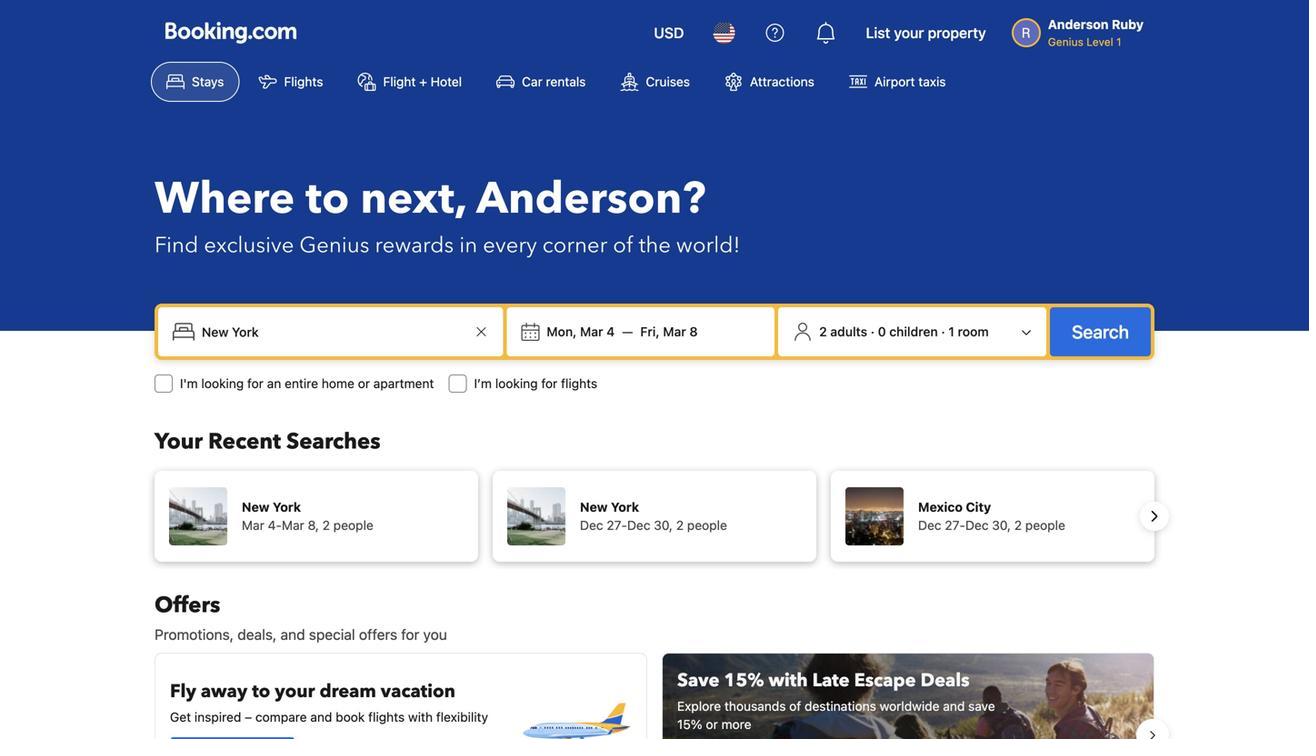Task type: locate. For each thing, give the bounding box(es) containing it.
destinations
[[805, 699, 877, 714]]

search
[[1072, 321, 1129, 342]]

2 new from the left
[[580, 500, 608, 515]]

mar left 8
[[663, 324, 686, 339]]

flight
[[383, 74, 416, 89]]

1 horizontal spatial york
[[611, 500, 639, 515]]

people for mexico city dec 27-dec 30, 2 people
[[1026, 518, 1066, 533]]

15% down explore
[[677, 717, 703, 732]]

booking.com image
[[166, 22, 296, 44]]

in
[[459, 231, 478, 261]]

1 horizontal spatial and
[[310, 710, 332, 725]]

8
[[690, 324, 698, 339]]

york inside new york mar 4-mar 8, 2 people
[[273, 500, 301, 515]]

of right 'thousands'
[[790, 699, 801, 714]]

2 adults · 0 children · 1 room button
[[786, 315, 1039, 349]]

adults
[[831, 324, 868, 339]]

0 horizontal spatial 27-
[[607, 518, 627, 533]]

0 horizontal spatial flights
[[368, 710, 405, 725]]

0 horizontal spatial new
[[242, 500, 270, 515]]

2 looking from the left
[[495, 376, 538, 391]]

0 vertical spatial with
[[769, 668, 808, 693]]

2 inside new york mar 4-mar 8, 2 people
[[323, 518, 330, 533]]

3 people from the left
[[1026, 518, 1066, 533]]

or right home
[[358, 376, 370, 391]]

region containing new york
[[140, 464, 1169, 569]]

for for an
[[247, 376, 264, 391]]

recent
[[208, 427, 281, 457]]

4
[[607, 324, 615, 339]]

and inside the save 15% with late escape deals explore thousands of destinations worldwide and save 15% or more
[[943, 699, 965, 714]]

· left 0 in the top of the page
[[871, 324, 875, 339]]

2 region from the top
[[140, 646, 1169, 739]]

8,
[[308, 518, 319, 533]]

property
[[928, 24, 986, 41]]

airport taxis
[[875, 74, 946, 89]]

search button
[[1050, 307, 1151, 356]]

and down deals at the bottom
[[943, 699, 965, 714]]

worldwide
[[880, 699, 940, 714]]

1 new from the left
[[242, 500, 270, 515]]

1 horizontal spatial ·
[[942, 324, 945, 339]]

taxis
[[919, 74, 946, 89]]

mon,
[[547, 324, 577, 339]]

2 inside dropdown button
[[820, 324, 827, 339]]

0 vertical spatial flights
[[561, 376, 598, 391]]

1 vertical spatial genius
[[300, 231, 370, 261]]

for left an
[[247, 376, 264, 391]]

of left the at the top of the page
[[613, 231, 633, 261]]

1 horizontal spatial flights
[[561, 376, 598, 391]]

30, for city
[[992, 518, 1011, 533]]

looking right i'm
[[495, 376, 538, 391]]

0 vertical spatial 1
[[1117, 35, 1122, 48]]

0 vertical spatial 15%
[[724, 668, 764, 693]]

1 horizontal spatial 1
[[1117, 35, 1122, 48]]

1 vertical spatial 15%
[[677, 717, 703, 732]]

0 horizontal spatial with
[[408, 710, 433, 725]]

1 vertical spatial to
[[252, 679, 270, 704]]

0 vertical spatial region
[[140, 464, 1169, 569]]

looking right i'm at the bottom of page
[[201, 376, 244, 391]]

book
[[336, 710, 365, 725]]

· right children
[[942, 324, 945, 339]]

your
[[155, 427, 203, 457]]

1 horizontal spatial your
[[894, 24, 924, 41]]

fri, mar 8 button
[[633, 316, 705, 348]]

2
[[820, 324, 827, 339], [323, 518, 330, 533], [676, 518, 684, 533], [1015, 518, 1022, 533]]

new inside new york dec 27-dec 30, 2 people
[[580, 500, 608, 515]]

0 horizontal spatial 30,
[[654, 518, 673, 533]]

2 horizontal spatial and
[[943, 699, 965, 714]]

new inside new york mar 4-mar 8, 2 people
[[242, 500, 270, 515]]

fly away to your dream vacation image
[[519, 668, 632, 739]]

4-
[[268, 518, 282, 533]]

mar left 4
[[580, 324, 603, 339]]

0 horizontal spatial 1
[[949, 324, 955, 339]]

looking for i'm
[[201, 376, 244, 391]]

0 horizontal spatial york
[[273, 500, 301, 515]]

0 horizontal spatial or
[[358, 376, 370, 391]]

2 for new york mar 4-mar 8, 2 people
[[323, 518, 330, 533]]

2 inside the mexico city dec 27-dec 30, 2 people
[[1015, 518, 1022, 533]]

to inside where to next, anderson? find exclusive genius rewards in every corner of the world!
[[306, 169, 350, 229]]

and left book
[[310, 710, 332, 725]]

special
[[309, 626, 355, 643]]

1 horizontal spatial or
[[706, 717, 718, 732]]

1 horizontal spatial looking
[[495, 376, 538, 391]]

0 horizontal spatial looking
[[201, 376, 244, 391]]

2 horizontal spatial for
[[541, 376, 558, 391]]

15% up 'thousands'
[[724, 668, 764, 693]]

of inside where to next, anderson? find exclusive genius rewards in every corner of the world!
[[613, 231, 633, 261]]

with inside the save 15% with late escape deals explore thousands of destinations worldwide and save 15% or more
[[769, 668, 808, 693]]

·
[[871, 324, 875, 339], [942, 324, 945, 339]]

every
[[483, 231, 537, 261]]

2 adults · 0 children · 1 room
[[820, 324, 989, 339]]

home
[[322, 376, 355, 391]]

+
[[419, 74, 427, 89]]

1 horizontal spatial for
[[401, 626, 420, 643]]

people inside the mexico city dec 27-dec 30, 2 people
[[1026, 518, 1066, 533]]

1 york from the left
[[273, 500, 301, 515]]

apartment
[[374, 376, 434, 391]]

fri,
[[641, 324, 660, 339]]

1 vertical spatial or
[[706, 717, 718, 732]]

1 27- from the left
[[607, 518, 627, 533]]

0 horizontal spatial people
[[334, 518, 374, 533]]

27- inside new york dec 27-dec 30, 2 people
[[607, 518, 627, 533]]

list
[[866, 24, 891, 41]]

with
[[769, 668, 808, 693], [408, 710, 433, 725]]

1 vertical spatial flights
[[368, 710, 405, 725]]

inspired
[[194, 710, 241, 725]]

0 vertical spatial of
[[613, 231, 633, 261]]

2 30, from the left
[[992, 518, 1011, 533]]

2 people from the left
[[687, 518, 727, 533]]

where
[[155, 169, 295, 229]]

genius down anderson
[[1048, 35, 1084, 48]]

of
[[613, 231, 633, 261], [790, 699, 801, 714]]

1 horizontal spatial to
[[306, 169, 350, 229]]

stays
[[192, 74, 224, 89]]

attractions
[[750, 74, 815, 89]]

for inside offers promotions, deals, and special offers for you
[[401, 626, 420, 643]]

to left next,
[[306, 169, 350, 229]]

1 dec from the left
[[580, 518, 603, 533]]

york for 27-
[[611, 500, 639, 515]]

level
[[1087, 35, 1114, 48]]

1 vertical spatial region
[[140, 646, 1169, 739]]

27-
[[607, 518, 627, 533], [945, 518, 966, 533]]

fly
[[170, 679, 196, 704]]

1 horizontal spatial 27-
[[945, 518, 966, 533]]

1 inside dropdown button
[[949, 324, 955, 339]]

people
[[334, 518, 374, 533], [687, 518, 727, 533], [1026, 518, 1066, 533]]

dream
[[320, 679, 376, 704]]

or down explore
[[706, 717, 718, 732]]

0 horizontal spatial of
[[613, 231, 633, 261]]

anderson
[[1048, 17, 1109, 32]]

2 horizontal spatial people
[[1026, 518, 1066, 533]]

dec
[[580, 518, 603, 533], [627, 518, 651, 533], [918, 518, 942, 533], [966, 518, 989, 533]]

1 horizontal spatial 30,
[[992, 518, 1011, 533]]

new
[[242, 500, 270, 515], [580, 500, 608, 515]]

30, inside the mexico city dec 27-dec 30, 2 people
[[992, 518, 1011, 533]]

1 horizontal spatial of
[[790, 699, 801, 714]]

1 horizontal spatial genius
[[1048, 35, 1084, 48]]

0 horizontal spatial genius
[[300, 231, 370, 261]]

with down vacation
[[408, 710, 433, 725]]

0 horizontal spatial ·
[[871, 324, 875, 339]]

promotions,
[[155, 626, 234, 643]]

1 region from the top
[[140, 464, 1169, 569]]

new for mar
[[242, 500, 270, 515]]

2 inside new york dec 27-dec 30, 2 people
[[676, 518, 684, 533]]

or
[[358, 376, 370, 391], [706, 717, 718, 732]]

region containing save 15% with late escape deals
[[140, 646, 1169, 739]]

york inside new york dec 27-dec 30, 2 people
[[611, 500, 639, 515]]

where to next, anderson? find exclusive genius rewards in every corner of the world!
[[155, 169, 741, 261]]

30, inside new york dec 27-dec 30, 2 people
[[654, 518, 673, 533]]

for
[[247, 376, 264, 391], [541, 376, 558, 391], [401, 626, 420, 643]]

0 horizontal spatial for
[[247, 376, 264, 391]]

genius inside the anderson ruby genius level 1
[[1048, 35, 1084, 48]]

flights right book
[[368, 710, 405, 725]]

your up compare
[[275, 679, 315, 704]]

flights down mon, mar 4 button
[[561, 376, 598, 391]]

1 horizontal spatial with
[[769, 668, 808, 693]]

flights link
[[243, 62, 339, 102]]

airport
[[875, 74, 915, 89]]

27- inside the mexico city dec 27-dec 30, 2 people
[[945, 518, 966, 533]]

4 dec from the left
[[966, 518, 989, 533]]

mar
[[580, 324, 603, 339], [663, 324, 686, 339], [242, 518, 264, 533], [282, 518, 304, 533]]

1 vertical spatial with
[[408, 710, 433, 725]]

with up 'thousands'
[[769, 668, 808, 693]]

get
[[170, 710, 191, 725]]

people inside new york dec 27-dec 30, 2 people
[[687, 518, 727, 533]]

0 horizontal spatial and
[[281, 626, 305, 643]]

1 looking from the left
[[201, 376, 244, 391]]

1 vertical spatial 1
[[949, 324, 955, 339]]

2 york from the left
[[611, 500, 639, 515]]

1 right the level
[[1117, 35, 1122, 48]]

people for new york mar 4-mar 8, 2 people
[[334, 518, 374, 533]]

1 horizontal spatial new
[[580, 500, 608, 515]]

1 vertical spatial your
[[275, 679, 315, 704]]

0 vertical spatial to
[[306, 169, 350, 229]]

of inside the save 15% with late escape deals explore thousands of destinations worldwide and save 15% or more
[[790, 699, 801, 714]]

late
[[813, 668, 850, 693]]

1 30, from the left
[[654, 518, 673, 533]]

1 horizontal spatial people
[[687, 518, 727, 533]]

for left you
[[401, 626, 420, 643]]

and right the deals,
[[281, 626, 305, 643]]

for down mon,
[[541, 376, 558, 391]]

to inside the fly away to your dream vacation get inspired – compare and book flights with flexibility
[[252, 679, 270, 704]]

1 people from the left
[[334, 518, 374, 533]]

to up compare
[[252, 679, 270, 704]]

cruises
[[646, 74, 690, 89]]

flights
[[284, 74, 323, 89]]

people inside new york mar 4-mar 8, 2 people
[[334, 518, 374, 533]]

your right the list
[[894, 24, 924, 41]]

0 horizontal spatial your
[[275, 679, 315, 704]]

2 dec from the left
[[627, 518, 651, 533]]

attractions link
[[709, 62, 830, 102]]

1 vertical spatial of
[[790, 699, 801, 714]]

region
[[140, 464, 1169, 569], [140, 646, 1169, 739]]

0 vertical spatial genius
[[1048, 35, 1084, 48]]

mar left the 8,
[[282, 518, 304, 533]]

world!
[[676, 231, 741, 261]]

genius left rewards at the top left
[[300, 231, 370, 261]]

york
[[273, 500, 301, 515], [611, 500, 639, 515]]

explore
[[677, 699, 721, 714]]

1 left room
[[949, 324, 955, 339]]

0 horizontal spatial to
[[252, 679, 270, 704]]

2 27- from the left
[[945, 518, 966, 533]]

new york mar 4-mar 8, 2 people
[[242, 500, 374, 533]]

rentals
[[546, 74, 586, 89]]



Task type: vqa. For each thing, say whether or not it's contained in the screenshot.


Task type: describe. For each thing, give the bounding box(es) containing it.
27- for new
[[607, 518, 627, 533]]

2 · from the left
[[942, 324, 945, 339]]

30, for york
[[654, 518, 673, 533]]

i'm
[[474, 376, 492, 391]]

–
[[245, 710, 252, 725]]

offers promotions, deals, and special offers for you
[[155, 591, 447, 643]]

offers
[[155, 591, 220, 621]]

compare
[[255, 710, 307, 725]]

ruby
[[1112, 17, 1144, 32]]

find
[[155, 231, 199, 261]]

car rentals
[[522, 74, 586, 89]]

0
[[878, 324, 886, 339]]

away
[[201, 679, 248, 704]]

27- for mexico
[[945, 518, 966, 533]]

rewards
[[375, 231, 454, 261]]

next image
[[1144, 506, 1166, 527]]

1 inside the anderson ruby genius level 1
[[1117, 35, 1122, 48]]

for for flights
[[541, 376, 558, 391]]

fly away to your dream vacation get inspired – compare and book flights with flexibility
[[170, 679, 488, 725]]

anderson?
[[476, 169, 706, 229]]

—
[[622, 324, 633, 339]]

stays link
[[151, 62, 240, 102]]

and inside the fly away to your dream vacation get inspired – compare and book flights with flexibility
[[310, 710, 332, 725]]

mon, mar 4 — fri, mar 8
[[547, 324, 698, 339]]

save
[[969, 699, 995, 714]]

mar left 4-
[[242, 518, 264, 533]]

looking for i'm
[[495, 376, 538, 391]]

and inside offers promotions, deals, and special offers for you
[[281, 626, 305, 643]]

more
[[722, 717, 752, 732]]

mexico
[[918, 500, 963, 515]]

your recent searches
[[155, 427, 381, 457]]

1 horizontal spatial 15%
[[724, 668, 764, 693]]

thousands
[[725, 699, 786, 714]]

airport taxis link
[[834, 62, 962, 102]]

corner
[[543, 231, 608, 261]]

searches
[[286, 427, 381, 457]]

group of friends hiking in the mountains on a sunny day image
[[663, 654, 1154, 739]]

i'm looking for flights
[[474, 376, 598, 391]]

3 dec from the left
[[918, 518, 942, 533]]

Where are you going? field
[[195, 316, 470, 348]]

your inside the fly away to your dream vacation get inspired – compare and book flights with flexibility
[[275, 679, 315, 704]]

your account menu anderson ruby genius level 1 element
[[1012, 8, 1151, 50]]

offers
[[359, 626, 398, 643]]

i'm
[[180, 376, 198, 391]]

save
[[677, 668, 720, 693]]

flights inside the fly away to your dream vacation get inspired – compare and book flights with flexibility
[[368, 710, 405, 725]]

an
[[267, 376, 281, 391]]

0 horizontal spatial 15%
[[677, 717, 703, 732]]

vacation
[[381, 679, 456, 704]]

next,
[[360, 169, 466, 229]]

room
[[958, 324, 989, 339]]

york for 4-
[[273, 500, 301, 515]]

1 · from the left
[[871, 324, 875, 339]]

list your property
[[866, 24, 986, 41]]

deals,
[[238, 626, 277, 643]]

genius inside where to next, anderson? find exclusive genius rewards in every corner of the world!
[[300, 231, 370, 261]]

car rentals link
[[481, 62, 601, 102]]

cruises link
[[605, 62, 706, 102]]

hotel
[[431, 74, 462, 89]]

0 vertical spatial your
[[894, 24, 924, 41]]

usd button
[[643, 11, 695, 55]]

deals
[[921, 668, 970, 693]]

you
[[423, 626, 447, 643]]

2 for new york dec 27-dec 30, 2 people
[[676, 518, 684, 533]]

mon, mar 4 button
[[540, 316, 622, 348]]

flexibility
[[436, 710, 488, 725]]

with inside the fly away to your dream vacation get inspired – compare and book flights with flexibility
[[408, 710, 433, 725]]

escape
[[854, 668, 916, 693]]

or inside the save 15% with late escape deals explore thousands of destinations worldwide and save 15% or more
[[706, 717, 718, 732]]

flight + hotel link
[[342, 62, 477, 102]]

new for dec
[[580, 500, 608, 515]]

usd
[[654, 24, 684, 41]]

0 vertical spatial or
[[358, 376, 370, 391]]

exclusive
[[204, 231, 294, 261]]

2 for mexico city dec 27-dec 30, 2 people
[[1015, 518, 1022, 533]]

entire
[[285, 376, 318, 391]]

city
[[966, 500, 992, 515]]

flight + hotel
[[383, 74, 462, 89]]

people for new york dec 27-dec 30, 2 people
[[687, 518, 727, 533]]

anderson ruby genius level 1
[[1048, 17, 1144, 48]]

save 15% with late escape deals explore thousands of destinations worldwide and save 15% or more
[[677, 668, 995, 732]]

children
[[890, 324, 938, 339]]

list your property link
[[855, 11, 997, 55]]

new york dec 27-dec 30, 2 people
[[580, 500, 727, 533]]

mexico city dec 27-dec 30, 2 people
[[918, 500, 1066, 533]]

car
[[522, 74, 543, 89]]

the
[[639, 231, 671, 261]]



